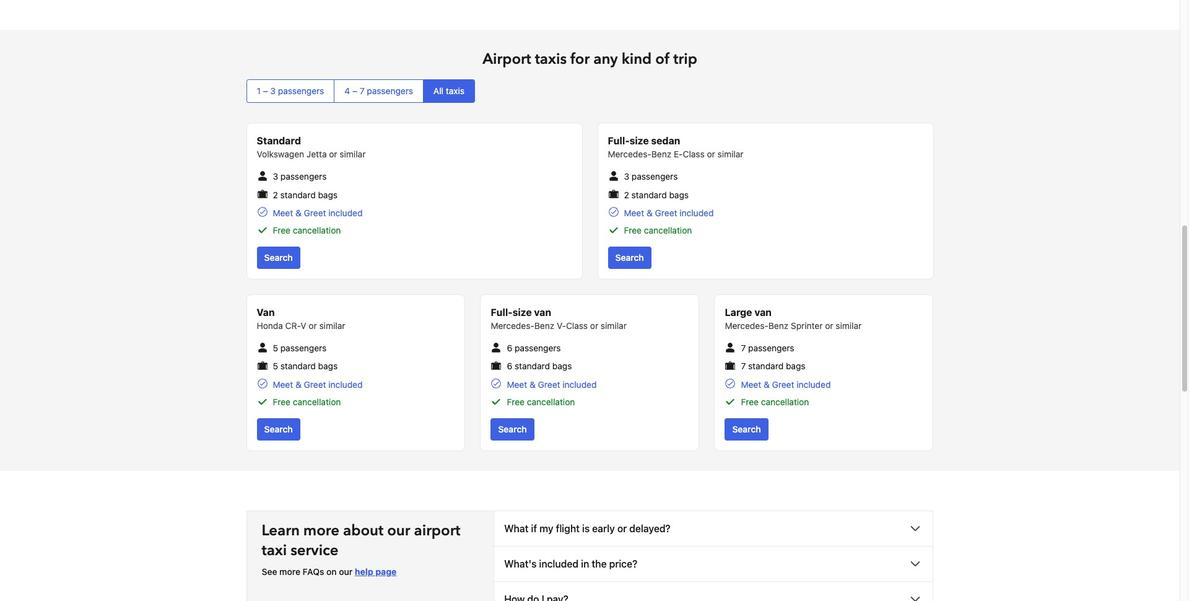 Task type: describe. For each thing, give the bounding box(es) containing it.
all taxis
[[434, 86, 465, 96]]

free for jetta
[[273, 225, 291, 236]]

free cancellation for sedan
[[624, 225, 692, 236]]

cancellation for sedan
[[644, 225, 692, 236]]

price?
[[609, 558, 638, 569]]

kind
[[622, 49, 652, 70]]

or inside standard volkswagen jetta or similar
[[329, 149, 337, 160]]

free for mercedes-
[[741, 396, 759, 407]]

taxis for all
[[446, 86, 465, 96]]

any
[[594, 49, 618, 70]]

greet for sedan
[[655, 208, 678, 218]]

taxis for airport
[[535, 49, 567, 70]]

search for jetta
[[264, 252, 293, 263]]

help page link
[[355, 566, 397, 577]]

standard for van
[[515, 361, 550, 371]]

meet & greet included for jetta
[[273, 208, 363, 218]]

airport
[[414, 520, 461, 541]]

similar inside the full-size sedan mercedes-benz e-class or similar
[[718, 149, 744, 160]]

all
[[434, 86, 444, 96]]

0 vertical spatial our
[[387, 520, 410, 541]]

search for van
[[498, 424, 527, 434]]

or inside full-size van mercedes-benz v-class or similar
[[590, 320, 599, 331]]

2 for volkswagen
[[273, 189, 278, 200]]

my
[[540, 523, 554, 534]]

v
[[301, 320, 306, 331]]

volkswagen
[[257, 149, 304, 160]]

1
[[257, 86, 261, 96]]

free for van
[[507, 396, 525, 407]]

0 horizontal spatial more
[[280, 566, 301, 577]]

1 – 3 passengers
[[257, 86, 324, 96]]

learn more about our airport taxi service see more faqs on our help page
[[262, 520, 461, 577]]

similar inside standard volkswagen jetta or similar
[[340, 149, 366, 160]]

sprinter
[[791, 320, 823, 331]]

full-size van mercedes-benz v-class or similar
[[491, 307, 627, 331]]

full-size sedan mercedes-benz e-class or similar
[[608, 135, 744, 160]]

meet & greet included for mercedes-
[[741, 379, 831, 390]]

about
[[343, 520, 384, 541]]

similar inside van honda cr-v or similar
[[319, 320, 345, 331]]

3 inside sort results by element
[[270, 86, 276, 96]]

greet for mercedes-
[[772, 379, 795, 390]]

free cancellation for jetta
[[273, 225, 341, 236]]

cr-
[[285, 320, 301, 331]]

what if my flight is early or delayed?
[[504, 523, 671, 534]]

meet & greet included for sedan
[[624, 208, 714, 218]]

meet & greet included for cr-
[[273, 379, 363, 390]]

jetta
[[307, 149, 327, 160]]

sort results by element
[[246, 80, 934, 103]]

large
[[725, 307, 753, 318]]

& for van
[[530, 379, 536, 390]]

& for mercedes-
[[764, 379, 770, 390]]

meet for sedan
[[624, 208, 645, 218]]

early
[[592, 523, 615, 534]]

v-
[[557, 320, 566, 331]]

standard for sedan
[[632, 189, 667, 200]]

standard for mercedes-
[[749, 361, 784, 371]]

7 standard bags
[[741, 361, 806, 371]]

free for cr-
[[273, 396, 291, 407]]

search for mercedes-
[[733, 424, 761, 434]]

page
[[376, 566, 397, 577]]

included for cr-
[[329, 379, 363, 390]]

3 for full-
[[624, 171, 630, 182]]

bags for mercedes-
[[786, 361, 806, 371]]

cancellation for van
[[527, 396, 575, 407]]

delayed?
[[630, 523, 671, 534]]

in
[[581, 558, 589, 569]]

cancellation for mercedes-
[[761, 396, 809, 407]]

6 for 6 standard bags
[[507, 361, 513, 371]]

3 passengers for volkswagen
[[273, 171, 327, 182]]

large van mercedes-benz sprinter or similar
[[725, 307, 862, 331]]

0 vertical spatial more
[[304, 520, 340, 541]]

faqs
[[303, 566, 324, 577]]

standard for jetta
[[280, 189, 316, 200]]

passengers right 1
[[278, 86, 324, 96]]

search button for van
[[491, 418, 534, 440]]

4
[[345, 86, 350, 96]]

van
[[257, 307, 275, 318]]

flight
[[556, 523, 580, 534]]

passengers for full-size sedan
[[632, 171, 678, 182]]

4 – 7 passengers
[[345, 86, 413, 96]]

similar inside full-size van mercedes-benz v-class or similar
[[601, 320, 627, 331]]

if
[[531, 523, 537, 534]]

full- for full-size van
[[491, 307, 513, 318]]

cancellation for cr-
[[293, 396, 341, 407]]

2 for size
[[624, 189, 629, 200]]

full- for full-size sedan
[[608, 135, 630, 147]]

of
[[656, 49, 670, 70]]

van inside large van mercedes-benz sprinter or similar
[[755, 307, 772, 318]]

honda
[[257, 320, 283, 331]]

search button for cr-
[[257, 418, 300, 440]]

mercedes- for sedan
[[608, 149, 652, 160]]

search button for mercedes-
[[725, 418, 769, 440]]

standard volkswagen jetta or similar
[[257, 135, 366, 160]]

meet for jetta
[[273, 208, 293, 218]]

is
[[582, 523, 590, 534]]

6 for 6 passengers
[[507, 343, 513, 353]]

size for sedan
[[630, 135, 649, 147]]



Task type: vqa. For each thing, say whether or not it's contained in the screenshot.
"excellent location - show map" button
no



Task type: locate. For each thing, give the bounding box(es) containing it.
0 horizontal spatial 3 passengers
[[273, 171, 327, 182]]

1 horizontal spatial –
[[353, 86, 358, 96]]

full- inside full-size van mercedes-benz v-class or similar
[[491, 307, 513, 318]]

0 horizontal spatial 2 standard bags
[[273, 189, 338, 200]]

1 horizontal spatial more
[[304, 520, 340, 541]]

the
[[592, 558, 607, 569]]

standard down 7 passengers
[[749, 361, 784, 371]]

or right v
[[309, 320, 317, 331]]

mercedes- inside full-size van mercedes-benz v-class or similar
[[491, 320, 535, 331]]

1 horizontal spatial 3 passengers
[[624, 171, 678, 182]]

or right the early
[[618, 523, 627, 534]]

2 – from the left
[[353, 86, 358, 96]]

7 up 7 standard bags
[[741, 343, 746, 353]]

service
[[291, 540, 339, 561]]

3 passengers down e-
[[624, 171, 678, 182]]

2 standard bags for jetta
[[273, 189, 338, 200]]

3 passengers down jetta
[[273, 171, 327, 182]]

or right sprinter
[[825, 320, 834, 331]]

0 horizontal spatial our
[[339, 566, 353, 577]]

passengers up 7 standard bags
[[749, 343, 795, 353]]

van up 6 passengers
[[534, 307, 551, 318]]

0 vertical spatial 6
[[507, 343, 513, 353]]

meet for cr-
[[273, 379, 293, 390]]

full- inside the full-size sedan mercedes-benz e-class or similar
[[608, 135, 630, 147]]

what's
[[504, 558, 537, 569]]

6 standard bags
[[507, 361, 572, 371]]

what's included in the price?
[[504, 558, 638, 569]]

meet for van
[[507, 379, 527, 390]]

&
[[296, 208, 302, 218], [647, 208, 653, 218], [296, 379, 302, 390], [530, 379, 536, 390], [764, 379, 770, 390]]

included inside 'what's included in the price?' "dropdown button"
[[539, 558, 579, 569]]

meet & greet included down 6 standard bags
[[507, 379, 597, 390]]

0 horizontal spatial benz
[[535, 320, 555, 331]]

0 horizontal spatial –
[[263, 86, 268, 96]]

full- up 6 passengers
[[491, 307, 513, 318]]

included for mercedes-
[[797, 379, 831, 390]]

1 2 standard bags from the left
[[273, 189, 338, 200]]

passengers up 6 standard bags
[[515, 343, 561, 353]]

see
[[262, 566, 277, 577]]

standard down the full-size sedan mercedes-benz e-class or similar
[[632, 189, 667, 200]]

3 right 1
[[270, 86, 276, 96]]

5 down the 5 passengers
[[273, 361, 278, 371]]

meet for mercedes-
[[741, 379, 762, 390]]

passengers down jetta
[[281, 171, 327, 182]]

class
[[683, 149, 705, 160], [566, 320, 588, 331]]

6 up 6 standard bags
[[507, 343, 513, 353]]

greet for van
[[538, 379, 560, 390]]

1 vertical spatial 7
[[741, 343, 746, 353]]

1 vertical spatial 6
[[507, 361, 513, 371]]

3 passengers
[[273, 171, 327, 182], [624, 171, 678, 182]]

or inside the full-size sedan mercedes-benz e-class or similar
[[707, 149, 716, 160]]

2
[[273, 189, 278, 200], [624, 189, 629, 200]]

bags down the 5 passengers
[[318, 361, 338, 371]]

airport taxis for any kind of trip
[[483, 49, 698, 70]]

0 vertical spatial full-
[[608, 135, 630, 147]]

free cancellation
[[273, 225, 341, 236], [624, 225, 692, 236], [273, 396, 341, 407], [507, 396, 575, 407], [741, 396, 809, 407]]

0 horizontal spatial full-
[[491, 307, 513, 318]]

similar
[[340, 149, 366, 160], [718, 149, 744, 160], [319, 320, 345, 331], [601, 320, 627, 331], [836, 320, 862, 331]]

free
[[273, 225, 291, 236], [624, 225, 642, 236], [273, 396, 291, 407], [507, 396, 525, 407], [741, 396, 759, 407]]

mercedes- for van
[[491, 320, 535, 331]]

search button for jetta
[[257, 247, 300, 269]]

more
[[304, 520, 340, 541], [280, 566, 301, 577]]

bags down 6 passengers
[[553, 361, 572, 371]]

van honda cr-v or similar
[[257, 307, 345, 331]]

help
[[355, 566, 373, 577]]

size
[[630, 135, 649, 147], [513, 307, 532, 318]]

or right e-
[[707, 149, 716, 160]]

0 vertical spatial 7
[[360, 86, 365, 96]]

passengers down e-
[[632, 171, 678, 182]]

similar right sprinter
[[836, 320, 862, 331]]

size for van
[[513, 307, 532, 318]]

5
[[273, 343, 278, 353], [273, 361, 278, 371]]

1 van from the left
[[534, 307, 551, 318]]

similar right v
[[319, 320, 345, 331]]

1 horizontal spatial mercedes-
[[608, 149, 652, 160]]

0 horizontal spatial class
[[566, 320, 588, 331]]

bags
[[318, 189, 338, 200], [669, 189, 689, 200], [318, 361, 338, 371], [553, 361, 572, 371], [786, 361, 806, 371]]

benz for sedan
[[652, 149, 672, 160]]

passengers for full-size van
[[515, 343, 561, 353]]

similar inside large van mercedes-benz sprinter or similar
[[836, 320, 862, 331]]

learn
[[262, 520, 300, 541]]

class for van
[[566, 320, 588, 331]]

6
[[507, 343, 513, 353], [507, 361, 513, 371]]

mercedes- down sedan
[[608, 149, 652, 160]]

taxis inside sort results by element
[[446, 86, 465, 96]]

bags for sedan
[[669, 189, 689, 200]]

2 vertical spatial 7
[[741, 361, 746, 371]]

–
[[263, 86, 268, 96], [353, 86, 358, 96]]

– for 7
[[353, 86, 358, 96]]

or inside dropdown button
[[618, 523, 627, 534]]

– right 1
[[263, 86, 268, 96]]

passengers up 5 standard bags
[[281, 343, 327, 353]]

mercedes- inside large van mercedes-benz sprinter or similar
[[725, 320, 769, 331]]

included for jetta
[[329, 208, 363, 218]]

size inside the full-size sedan mercedes-benz e-class or similar
[[630, 135, 649, 147]]

2 standard bags
[[273, 189, 338, 200], [624, 189, 689, 200]]

taxis
[[535, 49, 567, 70], [446, 86, 465, 96]]

or right jetta
[[329, 149, 337, 160]]

free cancellation for cr-
[[273, 396, 341, 407]]

1 horizontal spatial van
[[755, 307, 772, 318]]

benz inside the full-size sedan mercedes-benz e-class or similar
[[652, 149, 672, 160]]

taxis right all
[[446, 86, 465, 96]]

included for van
[[563, 379, 597, 390]]

1 vertical spatial more
[[280, 566, 301, 577]]

greet for jetta
[[304, 208, 326, 218]]

2 standard bags down jetta
[[273, 189, 338, 200]]

1 2 from the left
[[273, 189, 278, 200]]

3 passengers for size
[[624, 171, 678, 182]]

5 passengers
[[273, 343, 327, 353]]

3 down volkswagen
[[273, 171, 278, 182]]

3 down the full-size sedan mercedes-benz e-class or similar
[[624, 171, 630, 182]]

0 horizontal spatial van
[[534, 307, 551, 318]]

1 5 from the top
[[273, 343, 278, 353]]

trip
[[674, 49, 698, 70]]

mercedes- down large
[[725, 320, 769, 331]]

similar right v-
[[601, 320, 627, 331]]

standard
[[257, 135, 301, 147]]

5 standard bags
[[273, 361, 338, 371]]

1 – from the left
[[263, 86, 268, 96]]

airport
[[483, 49, 531, 70]]

bags for jetta
[[318, 189, 338, 200]]

our
[[387, 520, 410, 541], [339, 566, 353, 577]]

0 horizontal spatial size
[[513, 307, 532, 318]]

meet & greet included for van
[[507, 379, 597, 390]]

standard down volkswagen
[[280, 189, 316, 200]]

benz inside full-size van mercedes-benz v-class or similar
[[535, 320, 555, 331]]

benz
[[652, 149, 672, 160], [535, 320, 555, 331], [769, 320, 789, 331]]

sedan
[[651, 135, 681, 147]]

benz inside large van mercedes-benz sprinter or similar
[[769, 320, 789, 331]]

free cancellation for van
[[507, 396, 575, 407]]

size left sedan
[[630, 135, 649, 147]]

1 vertical spatial our
[[339, 566, 353, 577]]

included for sedan
[[680, 208, 714, 218]]

search button
[[257, 247, 300, 269], [608, 247, 652, 269], [257, 418, 300, 440], [491, 418, 534, 440], [725, 418, 769, 440]]

1 horizontal spatial benz
[[652, 149, 672, 160]]

bags down e-
[[669, 189, 689, 200]]

1 vertical spatial taxis
[[446, 86, 465, 96]]

6 passengers
[[507, 343, 561, 353]]

cancellation for jetta
[[293, 225, 341, 236]]

benz for van
[[535, 320, 555, 331]]

2 standard bags for sedan
[[624, 189, 689, 200]]

meet & greet included
[[273, 208, 363, 218], [624, 208, 714, 218], [273, 379, 363, 390], [507, 379, 597, 390], [741, 379, 831, 390]]

taxi
[[262, 540, 287, 561]]

standard down 6 passengers
[[515, 361, 550, 371]]

& for sedan
[[647, 208, 653, 218]]

passengers for van
[[281, 343, 327, 353]]

2 horizontal spatial mercedes-
[[725, 320, 769, 331]]

greet
[[304, 208, 326, 218], [655, 208, 678, 218], [304, 379, 326, 390], [538, 379, 560, 390], [772, 379, 795, 390]]

2 3 passengers from the left
[[624, 171, 678, 182]]

7
[[360, 86, 365, 96], [741, 343, 746, 353], [741, 361, 746, 371]]

1 vertical spatial size
[[513, 307, 532, 318]]

search button for sedan
[[608, 247, 652, 269]]

greet down jetta
[[304, 208, 326, 218]]

1 horizontal spatial class
[[683, 149, 705, 160]]

greet down 7 standard bags
[[772, 379, 795, 390]]

more right see
[[280, 566, 301, 577]]

– for 3
[[263, 86, 268, 96]]

0 horizontal spatial taxis
[[446, 86, 465, 96]]

van inside full-size van mercedes-benz v-class or similar
[[534, 307, 551, 318]]

meet
[[273, 208, 293, 218], [624, 208, 645, 218], [273, 379, 293, 390], [507, 379, 527, 390], [741, 379, 762, 390]]

standard for cr-
[[281, 361, 316, 371]]

search for sedan
[[616, 252, 644, 263]]

search
[[264, 252, 293, 263], [616, 252, 644, 263], [264, 424, 293, 434], [498, 424, 527, 434], [733, 424, 761, 434]]

1 horizontal spatial 2 standard bags
[[624, 189, 689, 200]]

5 for 5 standard bags
[[273, 361, 278, 371]]

class inside full-size van mercedes-benz v-class or similar
[[566, 320, 588, 331]]

full-
[[608, 135, 630, 147], [491, 307, 513, 318]]

7 for 7 standard bags
[[741, 361, 746, 371]]

similar right jetta
[[340, 149, 366, 160]]

1 horizontal spatial our
[[387, 520, 410, 541]]

full- left sedan
[[608, 135, 630, 147]]

bags down 7 passengers
[[786, 361, 806, 371]]

2 2 from the left
[[624, 189, 629, 200]]

2 6 from the top
[[507, 361, 513, 371]]

on
[[327, 566, 337, 577]]

cancellation
[[293, 225, 341, 236], [644, 225, 692, 236], [293, 396, 341, 407], [527, 396, 575, 407], [761, 396, 809, 407]]

greet down 6 standard bags
[[538, 379, 560, 390]]

what if my flight is early or delayed? button
[[495, 511, 933, 546]]

7 passengers
[[741, 343, 795, 353]]

our right on at the bottom
[[339, 566, 353, 577]]

0 horizontal spatial 2
[[273, 189, 278, 200]]

taxis left for
[[535, 49, 567, 70]]

0 vertical spatial class
[[683, 149, 705, 160]]

benz down sedan
[[652, 149, 672, 160]]

1 horizontal spatial full-
[[608, 135, 630, 147]]

class for sedan
[[683, 149, 705, 160]]

meet & greet included down 7 standard bags
[[741, 379, 831, 390]]

6 down 6 passengers
[[507, 361, 513, 371]]

3 for standard
[[273, 171, 278, 182]]

2 van from the left
[[755, 307, 772, 318]]

1 vertical spatial full-
[[491, 307, 513, 318]]

passengers for large van
[[749, 343, 795, 353]]

what's included in the price? button
[[495, 546, 933, 581]]

free cancellation for mercedes-
[[741, 396, 809, 407]]

benz up 7 passengers
[[769, 320, 789, 331]]

3
[[270, 86, 276, 96], [273, 171, 278, 182], [624, 171, 630, 182]]

2 horizontal spatial benz
[[769, 320, 789, 331]]

bags for van
[[553, 361, 572, 371]]

1 horizontal spatial 2
[[624, 189, 629, 200]]

7 for 7 passengers
[[741, 343, 746, 353]]

for
[[571, 49, 590, 70]]

1 vertical spatial class
[[566, 320, 588, 331]]

size up 6 passengers
[[513, 307, 532, 318]]

7 down 7 passengers
[[741, 361, 746, 371]]

or inside van honda cr-v or similar
[[309, 320, 317, 331]]

& for cr-
[[296, 379, 302, 390]]

our right about
[[387, 520, 410, 541]]

greet down e-
[[655, 208, 678, 218]]

benz left v-
[[535, 320, 555, 331]]

5 down honda
[[273, 343, 278, 353]]

bags for cr-
[[318, 361, 338, 371]]

& for jetta
[[296, 208, 302, 218]]

included
[[329, 208, 363, 218], [680, 208, 714, 218], [329, 379, 363, 390], [563, 379, 597, 390], [797, 379, 831, 390], [539, 558, 579, 569]]

7 inside sort results by element
[[360, 86, 365, 96]]

7 right '4'
[[360, 86, 365, 96]]

search for cr-
[[264, 424, 293, 434]]

2 5 from the top
[[273, 361, 278, 371]]

1 6 from the top
[[507, 343, 513, 353]]

free for sedan
[[624, 225, 642, 236]]

or
[[329, 149, 337, 160], [707, 149, 716, 160], [309, 320, 317, 331], [590, 320, 599, 331], [825, 320, 834, 331], [618, 523, 627, 534]]

size inside full-size van mercedes-benz v-class or similar
[[513, 307, 532, 318]]

e-
[[674, 149, 683, 160]]

– right '4'
[[353, 86, 358, 96]]

meet & greet included down jetta
[[273, 208, 363, 218]]

0 vertical spatial 5
[[273, 343, 278, 353]]

standard down the 5 passengers
[[281, 361, 316, 371]]

1 vertical spatial 5
[[273, 361, 278, 371]]

greet for cr-
[[304, 379, 326, 390]]

class inside the full-size sedan mercedes-benz e-class or similar
[[683, 149, 705, 160]]

meet & greet included down 5 standard bags
[[273, 379, 363, 390]]

1 3 passengers from the left
[[273, 171, 327, 182]]

0 vertical spatial taxis
[[535, 49, 567, 70]]

or right v-
[[590, 320, 599, 331]]

2 standard bags down e-
[[624, 189, 689, 200]]

meet & greet included down e-
[[624, 208, 714, 218]]

5 for 5 passengers
[[273, 343, 278, 353]]

0 vertical spatial size
[[630, 135, 649, 147]]

1 horizontal spatial taxis
[[535, 49, 567, 70]]

mercedes-
[[608, 149, 652, 160], [491, 320, 535, 331], [725, 320, 769, 331]]

van right large
[[755, 307, 772, 318]]

passengers right '4'
[[367, 86, 413, 96]]

or inside large van mercedes-benz sprinter or similar
[[825, 320, 834, 331]]

passengers
[[278, 86, 324, 96], [367, 86, 413, 96], [281, 171, 327, 182], [632, 171, 678, 182], [281, 343, 327, 353], [515, 343, 561, 353], [749, 343, 795, 353]]

greet down 5 standard bags
[[304, 379, 326, 390]]

more right learn on the bottom left of the page
[[304, 520, 340, 541]]

mercedes- up 6 passengers
[[491, 320, 535, 331]]

similar right e-
[[718, 149, 744, 160]]

van
[[534, 307, 551, 318], [755, 307, 772, 318]]

passengers for standard
[[281, 171, 327, 182]]

mercedes- inside the full-size sedan mercedes-benz e-class or similar
[[608, 149, 652, 160]]

standard
[[280, 189, 316, 200], [632, 189, 667, 200], [281, 361, 316, 371], [515, 361, 550, 371], [749, 361, 784, 371]]

0 horizontal spatial mercedes-
[[491, 320, 535, 331]]

2 2 standard bags from the left
[[624, 189, 689, 200]]

bags down jetta
[[318, 189, 338, 200]]

what
[[504, 523, 529, 534]]

1 horizontal spatial size
[[630, 135, 649, 147]]



